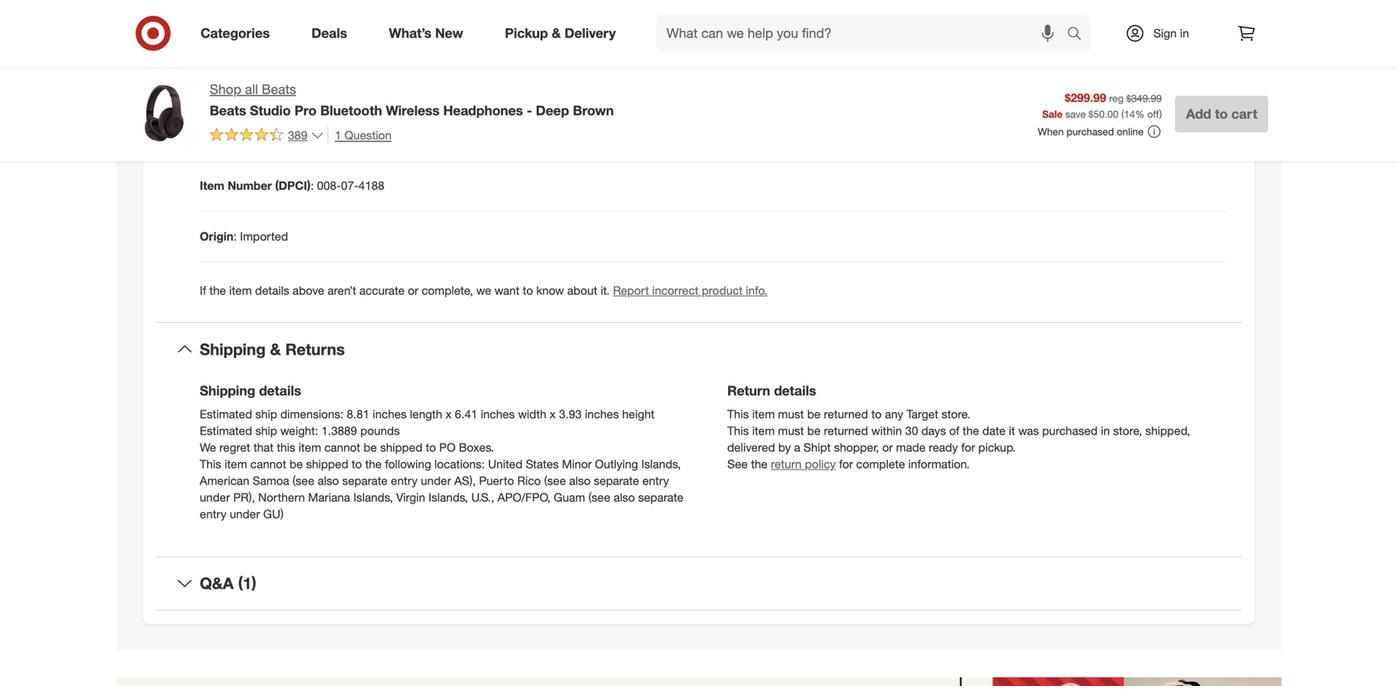 Task type: locate. For each thing, give the bounding box(es) containing it.
what's
[[389, 25, 432, 41]]

1 vertical spatial ship
[[256, 424, 277, 438]]

1 inches from the left
[[373, 407, 407, 421]]

shipped up following
[[380, 440, 423, 455]]

see
[[728, 457, 748, 471]]

ship
[[256, 407, 277, 421], [256, 424, 277, 438]]

also down outlying
[[614, 490, 635, 505]]

0 vertical spatial returned
[[824, 407, 869, 421]]

be
[[808, 407, 821, 421], [808, 424, 821, 438], [364, 440, 377, 455], [290, 457, 303, 471]]

when
[[1038, 125, 1064, 138]]

islands, down "as),"
[[429, 490, 468, 505]]

to left po
[[426, 440, 436, 455]]

x left the 3.93
[[550, 407, 556, 421]]

under down 'pr),' in the left of the page
[[230, 507, 260, 521]]

to down 1.3889
[[352, 457, 362, 471]]

1 horizontal spatial &
[[552, 25, 561, 41]]

for
[[962, 440, 976, 455], [840, 457, 853, 471]]

what's new
[[389, 25, 463, 41]]

purchased down $
[[1067, 125, 1115, 138]]

1 vertical spatial this
[[728, 424, 749, 438]]

cannot up "samoa"
[[251, 457, 286, 471]]

1 vertical spatial in
[[1101, 424, 1110, 438]]

1 vertical spatial returned
[[824, 424, 869, 438]]

0 vertical spatial this
[[728, 407, 749, 421]]

cannot up this item cannot be shipped to the following locations: in the bottom of the page
[[325, 440, 360, 455]]

origin
[[200, 229, 234, 243]]

14
[[1125, 108, 1136, 120]]

30
[[906, 424, 919, 438]]

1 horizontal spatial beats
[[262, 81, 296, 97]]

0 horizontal spatial entry
[[200, 507, 227, 521]]

outlying
[[595, 457, 638, 471]]

:
[[263, 26, 266, 40], [227, 76, 231, 91], [225, 127, 228, 142], [311, 178, 314, 193], [234, 229, 237, 243]]

headphones
[[443, 102, 523, 119]]

2 horizontal spatial also
[[614, 490, 635, 505]]

within
[[872, 424, 902, 438]]

item down the regret
[[225, 457, 247, 471]]

1 horizontal spatial inches
[[481, 407, 515, 421]]

shipping & returns
[[200, 340, 345, 359]]

0 vertical spatial shipped
[[380, 440, 423, 455]]

also up mariana
[[318, 473, 339, 488]]

to left the any
[[872, 407, 882, 421]]

shipping up the regret
[[200, 383, 255, 399]]

: left 'imported'
[[234, 229, 237, 243]]

: left all
[[227, 76, 231, 91]]

1 vertical spatial or
[[883, 440, 893, 455]]

all
[[245, 81, 258, 97]]

1 horizontal spatial islands,
[[429, 490, 468, 505]]

islands, right outlying
[[642, 457, 681, 471]]

1 horizontal spatial shipped
[[380, 440, 423, 455]]

2 estimated from the top
[[200, 424, 252, 438]]

shipped
[[380, 440, 423, 455], [306, 457, 349, 471]]

& inside dropdown button
[[270, 340, 281, 359]]

to right want
[[523, 283, 533, 297]]

2 x from the left
[[550, 407, 556, 421]]

-
[[527, 102, 532, 119]]

1 must from the top
[[778, 407, 804, 421]]

0 horizontal spatial for
[[840, 457, 853, 471]]

to inside "shipping details estimated ship dimensions: 8.81 inches length x 6.41 inches width x 3.93 inches height estimated ship weight: 1.3889 pounds we regret that this item cannot be shipped to po boxes."
[[426, 440, 436, 455]]

item down weight:
[[299, 440, 321, 455]]

: for 89401493
[[227, 76, 231, 91]]

details left 'above'
[[255, 283, 289, 297]]

shipped inside "shipping details estimated ship dimensions: 8.81 inches length x 6.41 inches width x 3.93 inches height estimated ship weight: 1.3889 pounds we regret that this item cannot be shipped to po boxes."
[[380, 440, 423, 455]]

1 horizontal spatial x
[[550, 407, 556, 421]]

1 question link
[[327, 126, 392, 145]]

in left store, on the bottom of the page
[[1101, 424, 1110, 438]]

image of beats studio pro bluetooth wireless headphones - deep brown image
[[130, 80, 196, 147]]

(
[[1122, 108, 1125, 120]]

1 vertical spatial cannot
[[251, 457, 286, 471]]

& left returns
[[270, 340, 281, 359]]

under down american
[[200, 490, 230, 505]]

0 vertical spatial shipping
[[200, 340, 266, 359]]

shop
[[210, 81, 241, 97]]

4188
[[359, 178, 385, 193]]

2023
[[313, 26, 339, 40]]

online
[[1117, 125, 1144, 138]]

q&a (1) button
[[157, 557, 1242, 610]]

to right add
[[1216, 106, 1228, 122]]

this
[[728, 407, 749, 421], [728, 424, 749, 438], [200, 457, 221, 471]]

complete,
[[422, 283, 473, 297]]

guam
[[554, 490, 586, 505]]

1 vertical spatial estimated
[[200, 424, 252, 438]]

mariana
[[308, 490, 350, 505]]

details right return
[[774, 383, 817, 399]]

purchased right was
[[1043, 424, 1098, 438]]

1 vertical spatial &
[[270, 340, 281, 359]]

What can we help you find? suggestions appear below search field
[[657, 15, 1072, 52]]

samoa
[[253, 473, 289, 488]]

0 horizontal spatial beats
[[210, 102, 246, 119]]

studio
[[250, 102, 291, 119]]

0 vertical spatial estimated
[[200, 407, 252, 421]]

entry down following
[[391, 473, 418, 488]]

sign in
[[1154, 26, 1190, 40]]

inches right the 3.93
[[585, 407, 619, 421]]

search
[[1060, 27, 1100, 43]]

entry down height
[[643, 473, 669, 488]]

we
[[477, 283, 492, 297]]

item right if
[[229, 283, 252, 297]]

shipped up mariana
[[306, 457, 349, 471]]

must
[[778, 407, 804, 421], [778, 424, 804, 438]]

in inside return details this item must be returned to any target store. this item must be returned within 30 days of the date it was purchased in store, shipped, delivered by a shipt shopper, or made ready for pickup. see the return policy for complete information.
[[1101, 424, 1110, 438]]

shipping inside "shipping details estimated ship dimensions: 8.81 inches length x 6.41 inches width x 3.93 inches height estimated ship weight: 1.3889 pounds we regret that this item cannot be shipped to po boxes."
[[200, 383, 255, 399]]

when purchased online
[[1038, 125, 1144, 138]]

beats down shop
[[210, 102, 246, 119]]

1 vertical spatial must
[[778, 424, 804, 438]]

2 shipping from the top
[[200, 383, 255, 399]]

estimated
[[200, 407, 252, 421], [200, 424, 252, 438]]

puerto
[[479, 473, 514, 488]]

shipping details estimated ship dimensions: 8.81 inches length x 6.41 inches width x 3.93 inches height estimated ship weight: 1.3889 pounds we regret that this item cannot be shipped to po boxes.
[[200, 383, 655, 455]]

q&a
[[200, 573, 234, 593]]

off
[[1148, 108, 1160, 120]]

details for return
[[774, 383, 817, 399]]

imported
[[240, 229, 288, 243]]

or
[[408, 283, 419, 297], [883, 440, 893, 455]]

1 x from the left
[[446, 407, 452, 421]]

to
[[1216, 106, 1228, 122], [523, 283, 533, 297], [872, 407, 882, 421], [426, 440, 436, 455], [352, 457, 362, 471]]

inches right 6.41 on the left bottom of page
[[481, 407, 515, 421]]

1 horizontal spatial or
[[883, 440, 893, 455]]

shipping inside dropdown button
[[200, 340, 266, 359]]

the down pounds
[[365, 457, 382, 471]]

return
[[728, 383, 771, 399]]

in right sign
[[1181, 26, 1190, 40]]

or down within
[[883, 440, 893, 455]]

x
[[446, 407, 452, 421], [550, 407, 556, 421]]

0 vertical spatial ship
[[256, 407, 277, 421]]

in
[[1181, 26, 1190, 40], [1101, 424, 1110, 438]]

info.
[[746, 283, 768, 297]]

this down return
[[728, 407, 749, 421]]

also down minor at the left bottom
[[569, 473, 591, 488]]

pro
[[295, 102, 317, 119]]

islands, left the virgin
[[354, 490, 393, 505]]

date
[[237, 26, 263, 40]]

1 vertical spatial shipped
[[306, 457, 349, 471]]

for right ready
[[962, 440, 976, 455]]

by
[[779, 440, 791, 455]]

item
[[200, 178, 224, 193]]

details up "dimensions:"
[[259, 383, 301, 399]]

delivered
[[728, 440, 775, 455]]

0 horizontal spatial inches
[[373, 407, 407, 421]]

if
[[200, 283, 206, 297]]

this up delivered
[[728, 424, 749, 438]]

0 vertical spatial &
[[552, 25, 561, 41]]

2 ship from the top
[[256, 424, 277, 438]]

50.00
[[1094, 108, 1119, 120]]

(see down states
[[544, 473, 566, 488]]

2 horizontal spatial (see
[[589, 490, 611, 505]]

& for pickup
[[552, 25, 561, 41]]

1 horizontal spatial cannot
[[325, 440, 360, 455]]

under down locations:
[[421, 473, 451, 488]]

pr),
[[233, 490, 255, 505]]

2 horizontal spatial inches
[[585, 407, 619, 421]]

locations:
[[435, 457, 485, 471]]

1 vertical spatial purchased
[[1043, 424, 1098, 438]]

1 shipping from the top
[[200, 340, 266, 359]]

0 vertical spatial must
[[778, 407, 804, 421]]

for down shopper,
[[840, 457, 853, 471]]

0 horizontal spatial x
[[446, 407, 452, 421]]

0 vertical spatial cannot
[[325, 440, 360, 455]]

1 horizontal spatial entry
[[391, 473, 418, 488]]

cannot
[[325, 440, 360, 455], [251, 457, 286, 471]]

states
[[526, 457, 559, 471]]

inches up pounds
[[373, 407, 407, 421]]

1 vertical spatial for
[[840, 457, 853, 471]]

the right if
[[210, 283, 226, 297]]

1 question
[[335, 128, 392, 142]]

0 vertical spatial or
[[408, 283, 419, 297]]

northern
[[258, 490, 305, 505]]

& right pickup
[[552, 25, 561, 41]]

(see right guam
[[589, 490, 611, 505]]

entry down american
[[200, 507, 227, 521]]

0 vertical spatial beats
[[262, 81, 296, 97]]

0 horizontal spatial in
[[1101, 424, 1110, 438]]

1 horizontal spatial for
[[962, 440, 976, 455]]

1 vertical spatial shipping
[[200, 383, 255, 399]]

details inside return details this item must be returned to any target store. this item must be returned within 30 days of the date it was purchased in store, shipped, delivered by a shipt shopper, or made ready for pickup. see the return policy for complete information.
[[774, 383, 817, 399]]

0 vertical spatial purchased
[[1067, 125, 1115, 138]]

if the item details above aren't accurate or complete, we want to know about it. report incorrect product info.
[[200, 283, 768, 297]]

shopper,
[[834, 440, 879, 455]]

1 vertical spatial beats
[[210, 102, 246, 119]]

1
[[335, 128, 341, 142]]

1 vertical spatial under
[[200, 490, 230, 505]]

0 horizontal spatial cannot
[[251, 457, 286, 471]]

(see up the northern
[[293, 473, 315, 488]]

returned
[[824, 407, 869, 421], [824, 424, 869, 438]]

: left 194253715368
[[225, 127, 228, 142]]

x left 6.41 on the left bottom of page
[[446, 407, 452, 421]]

0 horizontal spatial &
[[270, 340, 281, 359]]

0 horizontal spatial islands,
[[354, 490, 393, 505]]

beats up studio
[[262, 81, 296, 97]]

new
[[435, 25, 463, 41]]

this down we
[[200, 457, 221, 471]]

or right accurate at top
[[408, 283, 419, 297]]

shipping down if
[[200, 340, 266, 359]]

store,
[[1114, 424, 1143, 438]]

details inside "shipping details estimated ship dimensions: 8.81 inches length x 6.41 inches width x 3.93 inches height estimated ship weight: 1.3889 pounds we regret that this item cannot be shipped to po boxes."
[[259, 383, 301, 399]]

street date : july 20, 2023
[[200, 26, 339, 40]]

width
[[518, 407, 547, 421]]

item
[[229, 283, 252, 297], [752, 407, 775, 421], [752, 424, 775, 438], [299, 440, 321, 455], [225, 457, 247, 471]]

0 vertical spatial in
[[1181, 26, 1190, 40]]

2 vertical spatial this
[[200, 457, 221, 471]]



Task type: describe. For each thing, give the bounding box(es) containing it.
this
[[277, 440, 295, 455]]

shipping for shipping details estimated ship dimensions: 8.81 inches length x 6.41 inches width x 3.93 inches height estimated ship weight: 1.3889 pounds we regret that this item cannot be shipped to po boxes.
[[200, 383, 255, 399]]

target
[[907, 407, 939, 421]]

above
[[293, 283, 324, 297]]

brown
[[573, 102, 614, 119]]

minor
[[562, 457, 592, 471]]

1 ship from the top
[[256, 407, 277, 421]]

shipping for shipping & returns
[[200, 340, 266, 359]]

2 inches from the left
[[481, 407, 515, 421]]

deep
[[536, 102, 569, 119]]

20,
[[293, 26, 310, 40]]

2 horizontal spatial islands,
[[642, 457, 681, 471]]

add
[[1187, 106, 1212, 122]]

07-
[[341, 178, 359, 193]]

2 horizontal spatial entry
[[643, 473, 669, 488]]

was
[[1019, 424, 1039, 438]]

1 horizontal spatial also
[[569, 473, 591, 488]]

return
[[771, 457, 802, 471]]

to inside return details this item must be returned to any target store. this item must be returned within 30 days of the date it was purchased in store, shipped, delivered by a shipt shopper, or made ready for pickup. see the return policy for complete information.
[[872, 407, 882, 421]]

information.
[[909, 457, 970, 471]]

virgin
[[396, 490, 425, 505]]

united
[[488, 457, 523, 471]]

2 vertical spatial under
[[230, 507, 260, 521]]

389 link
[[210, 126, 324, 146]]

search button
[[1060, 15, 1100, 55]]

2 must from the top
[[778, 424, 804, 438]]

as),
[[454, 473, 476, 488]]

u.s.,
[[472, 490, 495, 505]]

add to cart button
[[1176, 96, 1269, 132]]

any
[[885, 407, 904, 421]]

(1)
[[238, 573, 256, 593]]

tcin : 89401493
[[200, 76, 286, 91]]

pickup
[[505, 25, 548, 41]]

ready
[[929, 440, 958, 455]]

q&a (1)
[[200, 573, 256, 593]]

$
[[1089, 108, 1094, 120]]

rico
[[518, 473, 541, 488]]

categories
[[201, 25, 270, 41]]

: for imported
[[234, 229, 237, 243]]

deals link
[[297, 15, 368, 52]]

about
[[567, 283, 598, 297]]

store.
[[942, 407, 971, 421]]

save
[[1066, 108, 1086, 120]]

(dpci)
[[275, 178, 311, 193]]

united states minor outlying islands, american samoa (see also separate entry under as), puerto rico (see also separate entry under pr), northern mariana islands, virgin islands, u.s., apo/fpo, guam (see also separate entry under gu)
[[200, 457, 684, 521]]

item up delivered
[[752, 424, 775, 438]]

item number (dpci) : 008-07-4188
[[200, 178, 385, 193]]

product
[[702, 283, 743, 297]]

pounds
[[360, 424, 400, 438]]

$299.99 reg $349.99 sale save $ 50.00 ( 14 % off )
[[1043, 90, 1162, 120]]

aren't
[[328, 283, 356, 297]]

weight:
[[281, 424, 318, 438]]

to inside the add to cart button
[[1216, 106, 1228, 122]]

report
[[613, 283, 649, 297]]

2 returned from the top
[[824, 424, 869, 438]]

89401493
[[234, 76, 286, 91]]

return details this item must be returned to any target store. this item must be returned within 30 days of the date it was purchased in store, shipped, delivered by a shipt shopper, or made ready for pickup. see the return policy for complete information.
[[728, 383, 1191, 471]]

shop all beats beats studio pro bluetooth wireless headphones - deep brown
[[210, 81, 614, 119]]

gu)
[[263, 507, 284, 521]]

upc
[[200, 127, 225, 142]]

details for shipping
[[259, 383, 301, 399]]

0 vertical spatial for
[[962, 440, 976, 455]]

complete
[[857, 457, 905, 471]]

we
[[200, 440, 216, 455]]

tcin
[[200, 76, 227, 91]]

sign in link
[[1111, 15, 1216, 52]]

following
[[385, 457, 431, 471]]

6.41
[[455, 407, 478, 421]]

origin : imported
[[200, 229, 288, 243]]

the down delivered
[[751, 457, 768, 471]]

0 vertical spatial under
[[421, 473, 451, 488]]

shipped,
[[1146, 424, 1191, 438]]

want
[[495, 283, 520, 297]]

0 horizontal spatial or
[[408, 283, 419, 297]]

july
[[269, 26, 290, 40]]

report incorrect product info. button
[[613, 282, 768, 299]]

item inside "shipping details estimated ship dimensions: 8.81 inches length x 6.41 inches width x 3.93 inches height estimated ship weight: 1.3889 pounds we regret that this item cannot be shipped to po boxes."
[[299, 440, 321, 455]]

pickup.
[[979, 440, 1016, 455]]

american
[[200, 473, 249, 488]]

apo/fpo,
[[498, 490, 551, 505]]

what's new link
[[375, 15, 484, 52]]

purchased inside return details this item must be returned to any target store. this item must be returned within 30 days of the date it was purchased in store, shipped, delivered by a shipt shopper, or made ready for pickup. see the return policy for complete information.
[[1043, 424, 1098, 438]]

days
[[922, 424, 947, 438]]

delivery
[[565, 25, 616, 41]]

item down return
[[752, 407, 775, 421]]

%
[[1136, 108, 1145, 120]]

1 horizontal spatial (see
[[544, 473, 566, 488]]

1 horizontal spatial in
[[1181, 26, 1190, 40]]

add to cart
[[1187, 106, 1258, 122]]

pickup & delivery link
[[491, 15, 637, 52]]

wireless
[[386, 102, 440, 119]]

1 estimated from the top
[[200, 407, 252, 421]]

of
[[950, 424, 960, 438]]

0 horizontal spatial shipped
[[306, 457, 349, 471]]

be inside "shipping details estimated ship dimensions: 8.81 inches length x 6.41 inches width x 3.93 inches height estimated ship weight: 1.3889 pounds we regret that this item cannot be shipped to po boxes."
[[364, 440, 377, 455]]

3 inches from the left
[[585, 407, 619, 421]]

3.93
[[559, 407, 582, 421]]

shipt
[[804, 440, 831, 455]]

a
[[794, 440, 801, 455]]

incorrect
[[653, 283, 699, 297]]

sale
[[1043, 108, 1063, 120]]

height
[[622, 407, 655, 421]]

: for 194253715368
[[225, 127, 228, 142]]

categories link
[[186, 15, 291, 52]]

0 horizontal spatial (see
[[293, 473, 315, 488]]

the right of
[[963, 424, 980, 438]]

$299.99
[[1065, 90, 1107, 105]]

: left the july
[[263, 26, 266, 40]]

know
[[537, 283, 564, 297]]

deals
[[312, 25, 347, 41]]

length
[[410, 407, 443, 421]]

cannot inside "shipping details estimated ship dimensions: 8.81 inches length x 6.41 inches width x 3.93 inches height estimated ship weight: 1.3889 pounds we regret that this item cannot be shipped to po boxes."
[[325, 440, 360, 455]]

or inside return details this item must be returned to any target store. this item must be returned within 30 days of the date it was purchased in store, shipped, delivered by a shipt shopper, or made ready for pickup. see the return policy for complete information.
[[883, 440, 893, 455]]

& for shipping
[[270, 340, 281, 359]]

advertisement region
[[117, 677, 1282, 686]]

1 returned from the top
[[824, 407, 869, 421]]

0 horizontal spatial also
[[318, 473, 339, 488]]

: left 008-
[[311, 178, 314, 193]]

8.81
[[347, 407, 370, 421]]



Task type: vqa. For each thing, say whether or not it's contained in the screenshot.
"5pm"
no



